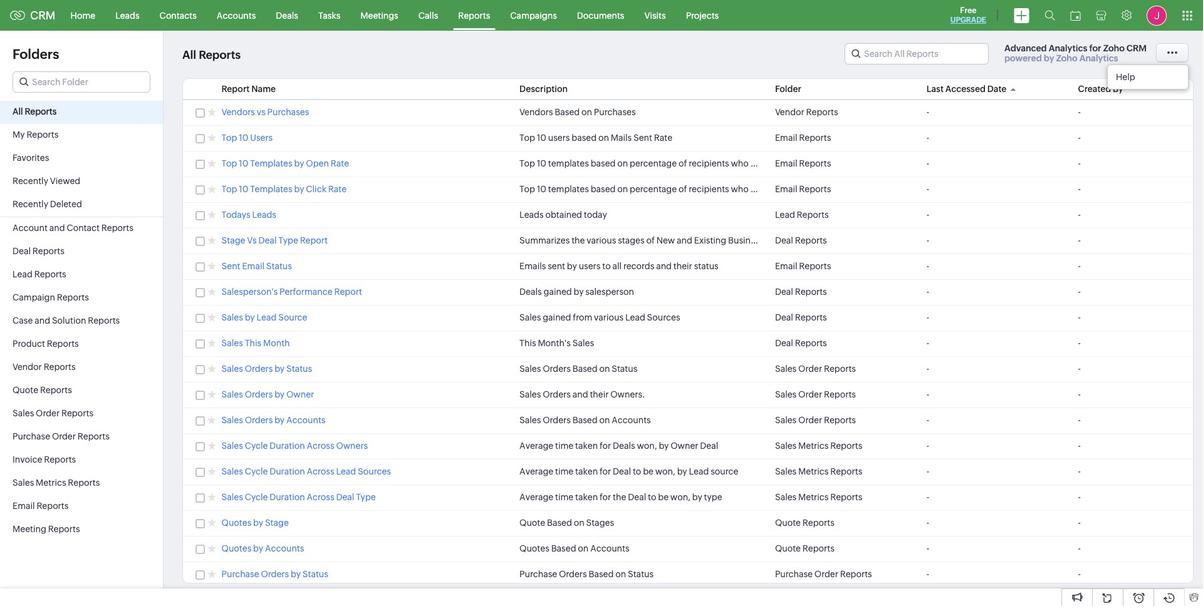 Task type: describe. For each thing, give the bounding box(es) containing it.
accounts up the purchase orders by status
[[265, 544, 304, 554]]

quotes by accounts
[[222, 544, 304, 554]]

top 10 users
[[222, 133, 273, 143]]

description
[[520, 84, 568, 94]]

1 vertical spatial lead reports
[[13, 270, 66, 280]]

by inside advanced analytics for zoho crm powered by zoho analytics
[[1044, 53, 1055, 63]]

sales cycle duration across deal type link
[[222, 493, 376, 505]]

templates for open
[[250, 159, 293, 169]]

reports inside "link"
[[57, 293, 89, 303]]

summarizes the various stages of new and existing business
[[520, 236, 764, 246]]

by up quotes by accounts at left
[[253, 518, 263, 528]]

source
[[278, 313, 307, 323]]

cycle for sales cycle duration across deal type
[[245, 493, 268, 503]]

1 vertical spatial various
[[594, 313, 624, 323]]

recently deleted
[[13, 199, 82, 209]]

free upgrade
[[951, 6, 987, 24]]

meetings link
[[351, 0, 409, 30]]

mails
[[611, 133, 632, 143]]

2 vertical spatial of
[[647, 236, 655, 246]]

and right new
[[677, 236, 693, 246]]

and down deleted
[[49, 223, 65, 233]]

top for top 10 templates based on percentage of recipients who have clicked the email
[[520, 184, 535, 194]]

month's
[[538, 339, 571, 349]]

analytics right advanced
[[1049, 43, 1088, 53]]

email for top 10 templates based on percentage of recipients who have clicked the email
[[775, 184, 798, 194]]

case
[[13, 316, 33, 326]]

email reports link
[[0, 496, 163, 519]]

1 horizontal spatial report
[[300, 236, 328, 246]]

by up average time taken for deal to be won, by lead source
[[659, 441, 669, 451]]

0 vertical spatial type
[[279, 236, 298, 246]]

documents link
[[567, 0, 635, 30]]

documents
[[577, 10, 625, 20]]

calls
[[419, 10, 438, 20]]

email for top 10 templates based on percentage of recipients who have clicked the email
[[818, 184, 840, 194]]

order for sales orders based on status
[[799, 364, 823, 374]]

10 for top 10 templates by click rate
[[239, 184, 249, 194]]

sales metrics reports for average time taken for the deal to be won, by type
[[775, 493, 863, 503]]

recipients for clicked
[[689, 184, 730, 194]]

sales orders based on status
[[520, 364, 638, 374]]

sales orders by status
[[222, 364, 312, 374]]

crm link
[[10, 9, 56, 22]]

existing
[[694, 236, 727, 246]]

my
[[13, 130, 25, 140]]

by down sales orders by owner link
[[275, 416, 285, 426]]

1 vertical spatial all
[[13, 107, 23, 117]]

name
[[251, 84, 276, 94]]

1 vertical spatial all reports
[[13, 107, 57, 117]]

home link
[[61, 0, 105, 30]]

have for opened
[[751, 159, 770, 169]]

0 vertical spatial purchase order reports
[[13, 432, 110, 442]]

2 vertical spatial won,
[[671, 493, 691, 503]]

1 horizontal spatial users
[[579, 261, 601, 271]]

0 vertical spatial owner
[[286, 390, 314, 400]]

email reports for top 10 templates based on percentage of recipients who have opened the email
[[775, 159, 831, 169]]

by inside 'link'
[[294, 159, 304, 169]]

0 vertical spatial crm
[[30, 9, 56, 22]]

1 horizontal spatial zoho
[[1104, 43, 1125, 53]]

1 horizontal spatial all
[[182, 49, 196, 62]]

vendor reports inside vendor reports link
[[13, 362, 76, 372]]

the right the clicked
[[803, 184, 817, 194]]

all
[[613, 261, 622, 271]]

by right sent
[[567, 261, 577, 271]]

who for clicked
[[731, 184, 749, 194]]

percentage for clicked
[[630, 184, 677, 194]]

top 10 templates by click rate
[[222, 184, 347, 194]]

sales orders by status link
[[222, 364, 312, 376]]

lead reports link
[[0, 264, 163, 287]]

0 vertical spatial rate
[[654, 133, 673, 143]]

product reports
[[13, 339, 79, 349]]

based for top 10 users based on mails sent rate
[[572, 133, 597, 143]]

accounts left deals link
[[217, 10, 256, 20]]

taken for deals
[[576, 441, 598, 451]]

email for top 10 users based on mails sent rate
[[775, 133, 798, 143]]

based up the sales orders and their owners.
[[573, 364, 598, 374]]

1 horizontal spatial to
[[633, 467, 642, 477]]

1 horizontal spatial leads
[[252, 210, 276, 220]]

sources for sales gained from various lead sources
[[647, 313, 681, 323]]

sales metrics reports for average time taken for deal to be won, by lead source
[[775, 467, 863, 477]]

top 10 templates based on percentage of recipients who have clicked the email
[[520, 184, 840, 194]]

metrics for average time taken for deals won, by owner deal
[[799, 441, 829, 451]]

duration for lead
[[270, 467, 305, 477]]

1 vertical spatial owner
[[671, 441, 699, 451]]

invoice reports link
[[0, 449, 163, 473]]

solution
[[52, 316, 86, 326]]

deals for deals
[[276, 10, 298, 20]]

open
[[306, 159, 329, 169]]

10 for top 10 templates based on percentage of recipients who have clicked the email
[[537, 184, 547, 194]]

0 vertical spatial vendor reports
[[775, 107, 839, 117]]

accounts link
[[207, 0, 266, 30]]

by down 'month'
[[275, 364, 285, 374]]

sales metrics reports for average time taken for deals won, by owner deal
[[775, 441, 863, 451]]

2 vertical spatial deals
[[613, 441, 635, 451]]

viewed
[[50, 176, 80, 186]]

sales metrics reports link
[[0, 473, 163, 496]]

leads link
[[105, 0, 150, 30]]

stage vs deal type report link
[[222, 236, 328, 248]]

status inside "link"
[[266, 261, 292, 271]]

across for deal
[[307, 493, 334, 503]]

templates for top 10 templates based on percentage of recipients who have clicked the email
[[548, 184, 589, 194]]

source
[[711, 467, 739, 477]]

2 this from the left
[[520, 339, 536, 349]]

top 10 users based on mails sent rate
[[520, 133, 673, 143]]

quotes for quotes by accounts
[[222, 544, 252, 554]]

favorites link
[[0, 147, 163, 171]]

from
[[573, 313, 593, 323]]

1 purchases from the left
[[267, 107, 309, 117]]

contacts link
[[150, 0, 207, 30]]

product reports link
[[0, 334, 163, 357]]

the right 'opened'
[[805, 159, 819, 169]]

sent email status link
[[222, 261, 292, 273]]

and right the case
[[35, 316, 50, 326]]

accounts down owners.
[[612, 416, 651, 426]]

and down the sales orders based on status
[[573, 390, 588, 400]]

1 horizontal spatial lead reports
[[775, 210, 829, 220]]

0 horizontal spatial zoho
[[1057, 53, 1078, 63]]

salesperson's performance report
[[222, 287, 362, 297]]

invoice reports
[[13, 455, 76, 465]]

campaigns
[[510, 10, 557, 20]]

0 horizontal spatial to
[[603, 261, 611, 271]]

Search Folder text field
[[13, 72, 150, 92]]

upgrade
[[951, 16, 987, 24]]

visits link
[[635, 0, 676, 30]]

1 vertical spatial vendor
[[13, 362, 42, 372]]

vendors for vendors based on purchases
[[520, 107, 553, 117]]

metrics for average time taken for deal to be won, by lead source
[[799, 467, 829, 477]]

for inside advanced analytics for zoho crm powered by zoho analytics
[[1090, 43, 1102, 53]]

cycle for sales cycle duration across owners
[[245, 441, 268, 451]]

time for average time taken for deal to be won, by lead source
[[555, 467, 574, 477]]

orders for sales orders based on accounts
[[543, 416, 571, 426]]

quote based on stages
[[520, 518, 614, 528]]

sales by lead source link
[[222, 313, 307, 325]]

created
[[1079, 84, 1112, 94]]

average time taken for the deal to be won, by type
[[520, 493, 723, 503]]

deals for deals gained by salesperson
[[520, 287, 542, 297]]

email for top 10 templates based on percentage of recipients who have opened the email
[[821, 159, 843, 169]]

average for average time taken for deal to be won, by lead source
[[520, 467, 554, 477]]

based for top 10 templates based on percentage of recipients who have opened the email
[[591, 159, 616, 169]]

by down quotes by stage link on the bottom left of page
[[253, 544, 263, 554]]

tasks
[[318, 10, 341, 20]]

last accessed date
[[927, 84, 1007, 94]]

last
[[927, 84, 944, 94]]

and right records
[[656, 261, 672, 271]]

by left source
[[677, 467, 687, 477]]

duration for deal
[[270, 493, 305, 503]]

quotes by stage link
[[222, 518, 289, 530]]

account and contact reports link
[[0, 218, 163, 241]]

leads obtained today
[[520, 210, 607, 220]]

order inside sales order reports link
[[36, 409, 60, 419]]

0 horizontal spatial report
[[222, 84, 250, 94]]

1 horizontal spatial all reports
[[182, 49, 241, 62]]

top 10 templates by open rate link
[[222, 159, 349, 171]]

quotes for quotes based on accounts
[[520, 544, 550, 554]]

metrics for average time taken for the deal to be won, by type
[[799, 493, 829, 503]]

vs
[[247, 236, 257, 246]]

top 10 templates by click rate link
[[222, 184, 347, 196]]

clicked
[[772, 184, 801, 194]]

10 for top 10 templates by open rate
[[239, 159, 249, 169]]

the down obtained
[[572, 236, 585, 246]]

0 vertical spatial won,
[[637, 441, 657, 451]]

quotes based on accounts
[[520, 544, 630, 554]]

1 horizontal spatial their
[[674, 261, 693, 271]]

average time taken for deals won, by owner deal
[[520, 441, 719, 451]]

order for sales orders and their owners.
[[799, 390, 823, 400]]

1 this from the left
[[245, 339, 261, 349]]

by left type
[[693, 493, 703, 503]]

orders for sales orders based on status
[[543, 364, 571, 374]]

based down the quotes based on accounts
[[589, 570, 614, 580]]

click
[[306, 184, 327, 194]]

sources for sales cycle duration across lead sources
[[358, 467, 391, 477]]

advanced
[[1005, 43, 1047, 53]]

by up from
[[574, 287, 584, 297]]

who for opened
[[731, 159, 749, 169]]

sales order reports for sales orders based on status
[[775, 364, 856, 374]]

emails sent by users to all records and their status
[[520, 261, 719, 271]]

users
[[250, 133, 273, 143]]

sent email status
[[222, 261, 292, 271]]

email reports for emails sent by users to all records and their status
[[775, 261, 831, 271]]

recently viewed link
[[0, 171, 163, 194]]

gained for deals
[[544, 287, 572, 297]]

0 vertical spatial quote reports
[[13, 386, 72, 396]]

deal reports link
[[0, 241, 163, 264]]

1 vertical spatial be
[[658, 493, 669, 503]]

sales this month
[[222, 339, 290, 349]]

case and solution reports link
[[0, 310, 163, 334]]

average for average time taken for deals won, by owner deal
[[520, 441, 554, 451]]

campaign reports
[[13, 293, 89, 303]]

emails
[[520, 261, 546, 271]]

sales order reports for sales orders based on accounts
[[775, 416, 856, 426]]

0 vertical spatial users
[[548, 133, 570, 143]]

stages
[[586, 518, 614, 528]]



Task type: locate. For each thing, give the bounding box(es) containing it.
based up the quotes based on accounts
[[547, 518, 572, 528]]

3 average from the top
[[520, 493, 554, 503]]

percentage for opened
[[630, 159, 677, 169]]

sales orders by accounts link
[[222, 416, 326, 428]]

visits
[[645, 10, 666, 20]]

campaign reports link
[[0, 287, 163, 310]]

for for won,
[[600, 493, 611, 503]]

average
[[520, 441, 554, 451], [520, 467, 554, 477], [520, 493, 554, 503]]

0 vertical spatial taken
[[576, 441, 598, 451]]

1 vertical spatial of
[[679, 184, 687, 194]]

10 inside 'top 10 templates by click rate' link
[[239, 184, 249, 194]]

0 horizontal spatial vendors
[[222, 107, 255, 117]]

vendor down folder
[[775, 107, 805, 117]]

campaigns link
[[500, 0, 567, 30]]

10 for top 10 users based on mails sent rate
[[537, 133, 547, 143]]

1 horizontal spatial type
[[356, 493, 376, 503]]

sent up salesperson's at top left
[[222, 261, 240, 271]]

month
[[263, 339, 290, 349]]

email right 'opened'
[[821, 159, 843, 169]]

based down vendors based on purchases
[[572, 133, 597, 143]]

0 vertical spatial report
[[222, 84, 250, 94]]

0 horizontal spatial vendor
[[13, 362, 42, 372]]

email for emails sent by users to all records and their status
[[775, 261, 798, 271]]

2 cycle from the top
[[245, 467, 268, 477]]

0 vertical spatial duration
[[270, 441, 305, 451]]

owner up average time taken for deal to be won, by lead source
[[671, 441, 699, 451]]

tasks link
[[308, 0, 351, 30]]

gained down sent
[[544, 287, 572, 297]]

sources down the "owners"
[[358, 467, 391, 477]]

0 vertical spatial sent
[[634, 133, 653, 143]]

order
[[799, 364, 823, 374], [799, 390, 823, 400], [36, 409, 60, 419], [799, 416, 823, 426], [52, 432, 76, 442], [815, 570, 839, 580]]

account and contact reports
[[13, 223, 133, 233]]

taken
[[576, 441, 598, 451], [576, 467, 598, 477], [576, 493, 598, 503]]

quote reports link
[[0, 380, 163, 403]]

stage up quotes by accounts at left
[[265, 518, 289, 528]]

accounts
[[217, 10, 256, 20], [286, 416, 326, 426], [612, 416, 651, 426], [265, 544, 304, 554], [591, 544, 630, 554]]

sales orders by owner
[[222, 390, 314, 400]]

0 horizontal spatial purchases
[[267, 107, 309, 117]]

sales orders by owner link
[[222, 390, 314, 402]]

duration for owners
[[270, 441, 305, 451]]

2 have from the top
[[751, 184, 770, 194]]

1 vertical spatial recently
[[13, 199, 48, 209]]

deals up average time taken for deal to be won, by lead source
[[613, 441, 635, 451]]

order inside the purchase order reports link
[[52, 432, 76, 442]]

0 vertical spatial their
[[674, 261, 693, 271]]

stage left vs
[[222, 236, 245, 246]]

taken for deal
[[576, 467, 598, 477]]

today
[[584, 210, 607, 220]]

1 vertical spatial gained
[[543, 313, 571, 323]]

crm up 'folders'
[[30, 9, 56, 22]]

of down top 10 templates based on percentage of recipients who have opened the email
[[679, 184, 687, 194]]

report name
[[222, 84, 276, 94]]

percentage down top 10 templates based on percentage of recipients who have opened the email
[[630, 184, 677, 194]]

2 vertical spatial time
[[555, 493, 574, 503]]

rate up top 10 templates based on percentage of recipients who have opened the email
[[654, 133, 673, 143]]

have left 'opened'
[[751, 159, 770, 169]]

10 inside 'top 10 templates by open rate' 'link'
[[239, 159, 249, 169]]

leads right home
[[115, 10, 140, 20]]

2 vertical spatial rate
[[328, 184, 347, 194]]

have left the clicked
[[751, 184, 770, 194]]

for for by
[[600, 467, 611, 477]]

sales orders based on accounts
[[520, 416, 651, 426]]

case and solution reports
[[13, 316, 120, 326]]

0 vertical spatial percentage
[[630, 159, 677, 169]]

orders down quotes by accounts link
[[261, 570, 289, 580]]

0 horizontal spatial their
[[590, 390, 609, 400]]

folders
[[13, 46, 59, 62]]

across up sales cycle duration across lead sources
[[307, 441, 334, 451]]

1 vendors from the left
[[222, 107, 255, 117]]

stage
[[222, 236, 245, 246], [265, 518, 289, 528]]

sales cycle duration across deal type
[[222, 493, 376, 503]]

0 vertical spatial gained
[[544, 287, 572, 297]]

quotes down quotes by stage link on the bottom left of page
[[222, 544, 252, 554]]

3 taken from the top
[[576, 493, 598, 503]]

1 vertical spatial won,
[[656, 467, 676, 477]]

1 vertical spatial have
[[751, 184, 770, 194]]

2 average from the top
[[520, 467, 554, 477]]

0 vertical spatial all reports
[[182, 49, 241, 62]]

orders down sales orders by owner link
[[245, 416, 273, 426]]

time for average time taken for the deal to be won, by type
[[555, 493, 574, 503]]

performance
[[280, 287, 333, 297]]

across for owners
[[307, 441, 334, 451]]

by up sales orders by accounts
[[275, 390, 285, 400]]

who left 'opened'
[[731, 159, 749, 169]]

todays leads
[[222, 210, 276, 220]]

0 vertical spatial have
[[751, 159, 770, 169]]

quotes for quotes by stage
[[222, 518, 252, 528]]

0 horizontal spatial this
[[245, 339, 261, 349]]

based down quote based on stages
[[551, 544, 576, 554]]

orders down sales orders by status link
[[245, 390, 273, 400]]

1 vertical spatial stage
[[265, 518, 289, 528]]

stage inside stage vs deal type report link
[[222, 236, 245, 246]]

1 average from the top
[[520, 441, 554, 451]]

salesperson
[[586, 287, 634, 297]]

0 vertical spatial time
[[555, 441, 574, 451]]

0 vertical spatial lead reports
[[775, 210, 829, 220]]

folder
[[775, 84, 802, 94]]

purchase order reports link
[[0, 426, 163, 449]]

recipients down top 10 templates based on percentage of recipients who have opened the email
[[689, 184, 730, 194]]

contacts
[[160, 10, 197, 20]]

duration down sales orders by accounts link
[[270, 441, 305, 451]]

order for purchase orders based on status
[[815, 570, 839, 580]]

sales by lead source
[[222, 313, 307, 323]]

2 across from the top
[[307, 467, 334, 477]]

of up top 10 templates based on percentage of recipients who have clicked the email
[[679, 159, 687, 169]]

top for top 10 templates based on percentage of recipients who have opened the email
[[520, 159, 535, 169]]

1 vertical spatial recipients
[[689, 184, 730, 194]]

10 inside top 10 users link
[[239, 133, 249, 143]]

2 who from the top
[[731, 184, 749, 194]]

for up "stages"
[[600, 493, 611, 503]]

0 vertical spatial cycle
[[245, 441, 268, 451]]

2 vertical spatial average
[[520, 493, 554, 503]]

orders down the sales orders and their owners.
[[543, 416, 571, 426]]

2 vertical spatial quote reports
[[775, 544, 835, 554]]

1 vertical spatial to
[[633, 467, 642, 477]]

based for top 10 templates based on percentage of recipients who have clicked the email
[[591, 184, 616, 194]]

1 vertical spatial deals
[[520, 287, 542, 297]]

by down salesperson's at top left
[[245, 313, 255, 323]]

owner
[[286, 390, 314, 400], [671, 441, 699, 451]]

sent
[[634, 133, 653, 143], [222, 261, 240, 271]]

email inside "link"
[[242, 261, 265, 271]]

1 who from the top
[[731, 159, 749, 169]]

2 vertical spatial taken
[[576, 493, 598, 503]]

rate inside 'link'
[[331, 159, 349, 169]]

orders for purchase orders based on status
[[559, 570, 587, 580]]

deal reports for deals gained by salesperson
[[775, 287, 827, 297]]

purchase orders by status
[[222, 570, 328, 580]]

rate right open
[[331, 159, 349, 169]]

for for deal
[[600, 441, 611, 451]]

1 vertical spatial taken
[[576, 467, 598, 477]]

stage inside quotes by stage link
[[265, 518, 289, 528]]

2 vendors from the left
[[520, 107, 553, 117]]

0 vertical spatial email
[[821, 159, 843, 169]]

0 vertical spatial stage
[[222, 236, 245, 246]]

quotes down quote based on stages
[[520, 544, 550, 554]]

1 vertical spatial duration
[[270, 467, 305, 477]]

across for lead
[[307, 467, 334, 477]]

1 horizontal spatial vendor reports
[[775, 107, 839, 117]]

based down the sales orders and their owners.
[[573, 416, 598, 426]]

report right performance
[[334, 287, 362, 297]]

records
[[624, 261, 655, 271]]

based down the description
[[555, 107, 580, 117]]

lead
[[775, 210, 795, 220], [13, 270, 33, 280], [257, 313, 277, 323], [626, 313, 646, 323], [336, 467, 356, 477], [689, 467, 709, 477]]

all reports down accounts link
[[182, 49, 241, 62]]

2 time from the top
[[555, 467, 574, 477]]

2 vertical spatial cycle
[[245, 493, 268, 503]]

based
[[555, 107, 580, 117], [573, 364, 598, 374], [573, 416, 598, 426], [547, 518, 572, 528], [551, 544, 576, 554], [589, 570, 614, 580]]

1 vertical spatial their
[[590, 390, 609, 400]]

sent inside "link"
[[222, 261, 240, 271]]

quote reports for quote based on stages
[[775, 518, 835, 528]]

status
[[266, 261, 292, 271], [286, 364, 312, 374], [612, 364, 638, 374], [303, 570, 328, 580], [628, 570, 654, 580]]

orders down the quotes based on accounts
[[559, 570, 587, 580]]

orders for sales orders and their owners.
[[543, 390, 571, 400]]

cycle down sales orders by accounts link
[[245, 441, 268, 451]]

Search All Reports text field
[[846, 44, 989, 64]]

3 time from the top
[[555, 493, 574, 503]]

1 horizontal spatial owner
[[671, 441, 699, 451]]

1 horizontal spatial purchase order reports
[[775, 570, 872, 580]]

top 10 templates by open rate
[[222, 159, 349, 169]]

email reports for top 10 templates based on percentage of recipients who have clicked the email
[[775, 184, 831, 194]]

advanced analytics for zoho crm powered by zoho analytics
[[1005, 43, 1147, 63]]

this left 'month'
[[245, 339, 261, 349]]

by left open
[[294, 159, 304, 169]]

accounts down "stages"
[[591, 544, 630, 554]]

vendor reports down folder
[[775, 107, 839, 117]]

orders for sales orders by status
[[245, 364, 273, 374]]

1 horizontal spatial stage
[[265, 518, 289, 528]]

1 templates from the top
[[250, 159, 293, 169]]

various
[[587, 236, 616, 246], [594, 313, 624, 323]]

rate for top 10 templates based on percentage of recipients who have clicked the email
[[328, 184, 347, 194]]

leads for leads
[[115, 10, 140, 20]]

date
[[988, 84, 1007, 94]]

various down salesperson
[[594, 313, 624, 323]]

1 vertical spatial cycle
[[245, 467, 268, 477]]

deal reports for summarizes the various stages of new and existing business
[[775, 236, 827, 246]]

templates up obtained
[[548, 184, 589, 194]]

2 duration from the top
[[270, 467, 305, 477]]

vendors down the description
[[520, 107, 553, 117]]

2 horizontal spatial deals
[[613, 441, 635, 451]]

meeting
[[13, 525, 46, 535]]

contact
[[67, 223, 100, 233]]

of for opened
[[679, 159, 687, 169]]

rate
[[654, 133, 673, 143], [331, 159, 349, 169], [328, 184, 347, 194]]

sales cycle duration across lead sources link
[[222, 467, 391, 479]]

todays leads link
[[222, 210, 276, 222]]

of for clicked
[[679, 184, 687, 194]]

salesperson's performance report link
[[222, 287, 362, 299]]

1 percentage from the top
[[630, 159, 677, 169]]

0 horizontal spatial leads
[[115, 10, 140, 20]]

vendor reports down product reports
[[13, 362, 76, 372]]

rate for top 10 templates based on percentage of recipients who have opened the email
[[331, 159, 349, 169]]

0 vertical spatial who
[[731, 159, 749, 169]]

purchases up mails
[[594, 107, 636, 117]]

projects link
[[676, 0, 729, 30]]

average for average time taken for the deal to be won, by type
[[520, 493, 554, 503]]

2 percentage from the top
[[630, 184, 677, 194]]

0 horizontal spatial lead reports
[[13, 270, 66, 280]]

0 horizontal spatial all reports
[[13, 107, 57, 117]]

have
[[751, 159, 770, 169], [751, 184, 770, 194]]

vendor down product
[[13, 362, 42, 372]]

0 horizontal spatial owner
[[286, 390, 314, 400]]

who left the clicked
[[731, 184, 749, 194]]

2 horizontal spatial leads
[[520, 210, 544, 220]]

0 horizontal spatial type
[[279, 236, 298, 246]]

0 vertical spatial across
[[307, 441, 334, 451]]

sent right mails
[[634, 133, 653, 143]]

vendors left vs
[[222, 107, 255, 117]]

purchases
[[267, 107, 309, 117], [594, 107, 636, 117]]

leads for leads obtained today
[[520, 210, 544, 220]]

orders down the sales orders based on status
[[543, 390, 571, 400]]

invoice
[[13, 455, 42, 465]]

email for top 10 templates based on percentage of recipients who have opened the email
[[775, 159, 798, 169]]

email reports for top 10 users based on mails sent rate
[[775, 133, 831, 143]]

purchases right vs
[[267, 107, 309, 117]]

based up today
[[591, 184, 616, 194]]

2 vertical spatial to
[[648, 493, 657, 503]]

0 vertical spatial recipients
[[689, 159, 730, 169]]

users down vendors based on purchases
[[548, 133, 570, 143]]

recently for recently deleted
[[13, 199, 48, 209]]

deals gained by salesperson
[[520, 287, 634, 297]]

1 templates from the top
[[548, 159, 589, 169]]

by down help
[[1113, 84, 1124, 94]]

cycle down sales cycle duration across owners link
[[245, 467, 268, 477]]

orders for sales orders by accounts
[[245, 416, 273, 426]]

the down average time taken for deal to be won, by lead source
[[613, 493, 627, 503]]

templates down 'top 10 templates by open rate' 'link'
[[250, 184, 293, 194]]

deals
[[276, 10, 298, 20], [520, 287, 542, 297], [613, 441, 635, 451]]

0 vertical spatial based
[[572, 133, 597, 143]]

0 vertical spatial average
[[520, 441, 554, 451]]

to up average time taken for the deal to be won, by type
[[633, 467, 642, 477]]

my reports
[[13, 130, 59, 140]]

users left all on the right top of page
[[579, 261, 601, 271]]

be down average time taken for deal to be won, by lead source
[[658, 493, 669, 503]]

1 recently from the top
[[13, 176, 48, 186]]

all
[[182, 49, 196, 62], [13, 107, 23, 117]]

templates for click
[[250, 184, 293, 194]]

top for top 10 users based on mails sent rate
[[520, 133, 535, 143]]

0 horizontal spatial sources
[[358, 467, 391, 477]]

duration down sales cycle duration across owners link
[[270, 467, 305, 477]]

3 duration from the top
[[270, 493, 305, 503]]

this month's sales
[[520, 339, 594, 349]]

type down the "owners"
[[356, 493, 376, 503]]

1 time from the top
[[555, 441, 574, 451]]

2 taken from the top
[[576, 467, 598, 477]]

based
[[572, 133, 597, 143], [591, 159, 616, 169], [591, 184, 616, 194]]

1 vertical spatial report
[[300, 236, 328, 246]]

1 duration from the top
[[270, 441, 305, 451]]

templates
[[548, 159, 589, 169], [548, 184, 589, 194]]

2 purchases from the left
[[594, 107, 636, 117]]

orders down this month's sales
[[543, 364, 571, 374]]

users
[[548, 133, 570, 143], [579, 261, 601, 271]]

vendors based on purchases
[[520, 107, 636, 117]]

1 across from the top
[[307, 441, 334, 451]]

my reports link
[[0, 124, 163, 147]]

top for top 10 users
[[222, 133, 237, 143]]

1 have from the top
[[751, 159, 770, 169]]

2 horizontal spatial to
[[648, 493, 657, 503]]

to left all on the right top of page
[[603, 261, 611, 271]]

average time taken for deal to be won, by lead source
[[520, 467, 739, 477]]

top for top 10 templates by open rate
[[222, 159, 237, 169]]

1 vertical spatial templates
[[250, 184, 293, 194]]

sales cycle duration across lead sources
[[222, 467, 391, 477]]

0 vertical spatial to
[[603, 261, 611, 271]]

recipients for opened
[[689, 159, 730, 169]]

0 horizontal spatial users
[[548, 133, 570, 143]]

1 cycle from the top
[[245, 441, 268, 451]]

gained left from
[[543, 313, 571, 323]]

owner up sales orders by accounts
[[286, 390, 314, 400]]

sales orders by accounts
[[222, 416, 326, 426]]

templates inside 'link'
[[250, 159, 293, 169]]

top 10 users link
[[222, 133, 273, 145]]

1 vertical spatial vendor reports
[[13, 362, 76, 372]]

stage vs deal type report
[[222, 236, 328, 246]]

taken for the
[[576, 493, 598, 503]]

1 horizontal spatial deals
[[520, 287, 542, 297]]

orders for purchase orders by status
[[261, 570, 289, 580]]

obtained
[[546, 210, 582, 220]]

10 for top 10 templates based on percentage of recipients who have opened the email
[[537, 159, 547, 169]]

for up created
[[1090, 43, 1102, 53]]

crm inside advanced analytics for zoho crm powered by zoho analytics
[[1127, 43, 1147, 53]]

0 vertical spatial of
[[679, 159, 687, 169]]

zoho right advanced
[[1057, 53, 1078, 63]]

sources down records
[[647, 313, 681, 323]]

1 vertical spatial sent
[[222, 261, 240, 271]]

type
[[704, 493, 723, 503]]

10 for top 10 users
[[239, 133, 249, 143]]

by down quotes by accounts link
[[291, 570, 301, 580]]

taken down average time taken for deals won, by owner deal
[[576, 467, 598, 477]]

for down average time taken for deals won, by owner deal
[[600, 467, 611, 477]]

top for top 10 templates by click rate
[[222, 184, 237, 194]]

recently for recently viewed
[[13, 176, 48, 186]]

analytics up created by
[[1080, 53, 1119, 63]]

all up my
[[13, 107, 23, 117]]

3 across from the top
[[307, 493, 334, 503]]

vendor
[[775, 107, 805, 117], [13, 362, 42, 372]]

2 templates from the top
[[250, 184, 293, 194]]

1 recipients from the top
[[689, 159, 730, 169]]

2 vertical spatial report
[[334, 287, 362, 297]]

1 taken from the top
[[576, 441, 598, 451]]

1 horizontal spatial vendor
[[775, 107, 805, 117]]

2 templates from the top
[[548, 184, 589, 194]]

powered
[[1005, 53, 1042, 63]]

gained for sales
[[543, 313, 571, 323]]

2 recipients from the top
[[689, 184, 730, 194]]

1 vertical spatial average
[[520, 467, 554, 477]]

1 vertical spatial users
[[579, 261, 601, 271]]

top inside 'link'
[[222, 159, 237, 169]]

quote reports for quotes based on accounts
[[775, 544, 835, 554]]

deals left tasks
[[276, 10, 298, 20]]

0 vertical spatial various
[[587, 236, 616, 246]]

stages
[[618, 236, 645, 246]]

the
[[805, 159, 819, 169], [803, 184, 817, 194], [572, 236, 585, 246], [613, 493, 627, 503]]

taken up "stages"
[[576, 493, 598, 503]]

0 vertical spatial deals
[[276, 10, 298, 20]]

sales order reports for sales orders and their owners.
[[775, 390, 856, 400]]

vendors for vendors vs purchases
[[222, 107, 255, 117]]

3 cycle from the top
[[245, 493, 268, 503]]

0 horizontal spatial be
[[643, 467, 654, 477]]

1 vertical spatial across
[[307, 467, 334, 477]]

0 vertical spatial templates
[[548, 159, 589, 169]]

accounts up sales cycle duration across owners
[[286, 416, 326, 426]]

orders for sales orders by owner
[[245, 390, 273, 400]]

templates
[[250, 159, 293, 169], [250, 184, 293, 194]]

deal reports
[[775, 236, 827, 246], [13, 246, 64, 256], [775, 287, 827, 297], [775, 313, 827, 323], [775, 339, 827, 349]]

have for clicked
[[751, 184, 770, 194]]

order for sales orders based on accounts
[[799, 416, 823, 426]]

be
[[643, 467, 654, 477], [658, 493, 669, 503]]

0 vertical spatial all
[[182, 49, 196, 62]]

0 vertical spatial be
[[643, 467, 654, 477]]

help
[[1117, 72, 1136, 82]]

by left click
[[294, 184, 304, 194]]

1 vertical spatial type
[[356, 493, 376, 503]]

1 vertical spatial templates
[[548, 184, 589, 194]]

deal reports for sales gained from various lead sources
[[775, 313, 827, 323]]

product
[[13, 339, 45, 349]]

meeting reports
[[13, 525, 80, 535]]

sales orders and their owners.
[[520, 390, 646, 400]]

cycle for sales cycle duration across lead sources
[[245, 467, 268, 477]]

this
[[245, 339, 261, 349], [520, 339, 536, 349]]

recently up account
[[13, 199, 48, 209]]

deal reports for this month's sales
[[775, 339, 827, 349]]

quotes by accounts link
[[222, 544, 304, 556]]

1 horizontal spatial sent
[[634, 133, 653, 143]]

won, up average time taken for the deal to be won, by type
[[656, 467, 676, 477]]

time for average time taken for deals won, by owner deal
[[555, 441, 574, 451]]

0 horizontal spatial deals
[[276, 10, 298, 20]]

templates for top 10 templates based on percentage of recipients who have opened the email
[[548, 159, 589, 169]]

opened
[[772, 159, 804, 169]]

2 vertical spatial based
[[591, 184, 616, 194]]

2 recently from the top
[[13, 199, 48, 209]]

taken down sales orders based on accounts
[[576, 441, 598, 451]]

0 vertical spatial vendor
[[775, 107, 805, 117]]



Task type: vqa. For each thing, say whether or not it's contained in the screenshot.


